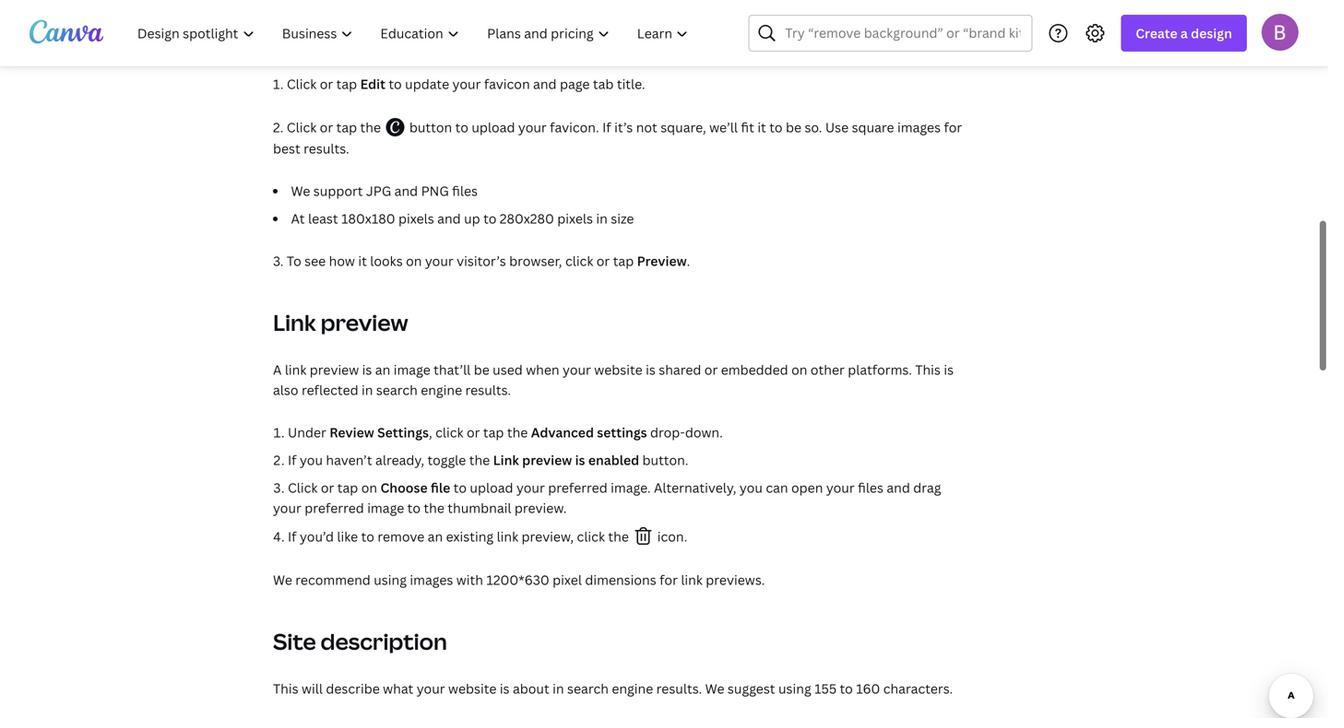 Task type: vqa. For each thing, say whether or not it's contained in the screenshot.
Users
no



Task type: describe. For each thing, give the bounding box(es) containing it.
at
[[291, 210, 305, 227]]

to right file
[[454, 479, 467, 497]]

to
[[287, 252, 301, 270]]

to right edit
[[389, 75, 402, 93]]

if you'd like to remove an existing link preview, click the
[[288, 528, 632, 546]]

click or tap on choose file
[[288, 479, 454, 497]]

0 horizontal spatial you
[[300, 452, 323, 469]]

1 vertical spatial link
[[493, 452, 519, 469]]

if inside button to upload your favicon. if it's not square, we'll fit it to be so. use square images for best results.
[[602, 119, 611, 136]]

to right 155
[[840, 680, 853, 698]]

2 vertical spatial in
[[553, 680, 564, 698]]

0 horizontal spatial for
[[660, 571, 678, 589]]

design
[[1191, 24, 1232, 42]]

previews.
[[706, 571, 765, 589]]

with
[[456, 571, 483, 589]]

this inside a link preview is an image that'll be used when your website is shared or embedded on other platforms. this is also reflected in search engine results.
[[915, 361, 941, 379]]

under
[[288, 424, 326, 441]]

favicon
[[484, 75, 530, 93]]

square
[[852, 119, 894, 136]]

to right up at left top
[[483, 210, 497, 227]]

toggle
[[428, 452, 466, 469]]

dimensions
[[585, 571, 657, 589]]

1.
[[273, 75, 284, 93]]

1 horizontal spatial search
[[567, 680, 609, 698]]

0 horizontal spatial files
[[452, 182, 478, 200]]

results. inside button to upload your favicon. if it's not square, we'll fit it to be so. use square images for best results.
[[304, 140, 349, 157]]

visitor's
[[457, 252, 506, 270]]

files inside to upload your preferred image. alternatively, you can open your files and drag your preferred image to the thumbnail preview.
[[858, 479, 884, 497]]

your inside a link preview is an image that'll be used when your website is shared or embedded on other platforms. this is also reflected in search engine results.
[[563, 361, 591, 379]]

1200*630
[[486, 571, 550, 589]]

1 vertical spatial this
[[273, 680, 298, 698]]

the down edit
[[360, 119, 381, 136]]

also
[[273, 381, 298, 399]]

website inside a link preview is an image that'll be used when your website is shared or embedded on other platforms. this is also reflected in search engine results.
[[594, 361, 643, 379]]

preview
[[637, 252, 687, 270]]

description
[[321, 627, 447, 657]]

your right what
[[417, 680, 445, 698]]

preview inside a link preview is an image that'll be used when your website is shared or embedded on other platforms. this is also reflected in search engine results.
[[310, 361, 359, 379]]

we for we recommend using images with 1200*630 pixel dimensions for link previews.
[[273, 571, 292, 589]]

tab
[[593, 75, 614, 93]]

this will describe what your website is about in search engine results. we suggest using 155 to 160 characters.
[[273, 680, 953, 698]]

other
[[811, 361, 845, 379]]

for inside button to upload your favicon. if it's not square, we'll fit it to be so. use square images for best results.
[[944, 119, 962, 136]]

like
[[337, 528, 358, 546]]

when
[[526, 361, 560, 379]]

down.
[[685, 424, 723, 441]]

choose
[[380, 479, 428, 497]]

open
[[791, 479, 823, 497]]

click for 2.
[[287, 119, 317, 136]]

3. to see how it looks on your visitor's browser, click or tap preview .
[[273, 252, 690, 270]]

if you haven't already, toggle the link preview is enabled button.
[[288, 452, 689, 469]]

180x180
[[341, 210, 395, 227]]

fit
[[741, 119, 754, 136]]

reflected
[[302, 381, 358, 399]]

in inside a link preview is an image that'll be used when your website is shared or embedded on other platforms. this is also reflected in search engine results.
[[362, 381, 373, 399]]

that'll
[[434, 361, 471, 379]]

1 vertical spatial click
[[436, 424, 464, 441]]

be inside button to upload your favicon. if it's not square, we'll fit it to be so. use square images for best results.
[[786, 119, 802, 136]]

review
[[330, 424, 374, 441]]

upload inside to upload your preferred image. alternatively, you can open your files and drag your preferred image to the thumbnail preview.
[[470, 479, 513, 497]]

and left page
[[533, 75, 557, 93]]

image inside a link preview is an image that'll be used when your website is shared or embedded on other platforms. this is also reflected in search engine results.
[[394, 361, 431, 379]]

least
[[308, 210, 338, 227]]

remove
[[378, 528, 425, 546]]

how
[[329, 252, 355, 270]]

embedded
[[721, 361, 788, 379]]

280x280
[[500, 210, 554, 227]]

not
[[636, 119, 657, 136]]

your right open
[[826, 479, 855, 497]]

will
[[302, 680, 323, 698]]

can
[[766, 479, 788, 497]]

icon.
[[654, 528, 687, 546]]

1 horizontal spatial an
[[428, 528, 443, 546]]

edit
[[360, 75, 386, 93]]

2 horizontal spatial in
[[596, 210, 608, 227]]

we support jpg and png files
[[291, 182, 478, 200]]

a link preview is an image that'll be used when your website is shared or embedded on other platforms. this is also reflected in search engine results.
[[273, 361, 954, 399]]

or down haven't
[[321, 479, 334, 497]]

thumbnail
[[448, 500, 511, 517]]

page
[[560, 75, 590, 93]]

155
[[815, 680, 837, 698]]

1 horizontal spatial link
[[497, 528, 519, 546]]

image.
[[611, 479, 651, 497]]

platforms.
[[848, 361, 912, 379]]

an inside a link preview is an image that'll be used when your website is shared or embedded on other platforms. this is also reflected in search engine results.
[[375, 361, 390, 379]]

1 vertical spatial preferred
[[305, 500, 364, 517]]

square,
[[661, 119, 706, 136]]

on inside a link preview is an image that'll be used when your website is shared or embedded on other platforms. this is also reflected in search engine results.
[[792, 361, 808, 379]]

2 horizontal spatial results.
[[656, 680, 702, 698]]

link preview
[[273, 308, 408, 338]]

2 vertical spatial we
[[705, 680, 725, 698]]

advanced
[[531, 424, 594, 441]]

tap down haven't
[[337, 479, 358, 497]]

we recommend using images with 1200*630 pixel dimensions for link previews.
[[273, 571, 765, 589]]

the right toggle
[[469, 452, 490, 469]]

and left up at left top
[[437, 210, 461, 227]]

title.
[[617, 75, 645, 93]]

under review settings , click or tap the advanced settings drop-down.
[[288, 424, 723, 441]]

2 vertical spatial preview
[[522, 452, 572, 469]]

up
[[464, 210, 480, 227]]

create
[[1136, 24, 1178, 42]]

png
[[421, 182, 449, 200]]

site
[[273, 627, 316, 657]]

and inside to upload your preferred image. alternatively, you can open your files and drag your preferred image to the thumbnail preview.
[[887, 479, 910, 497]]

to upload your preferred image. alternatively, you can open your files and drag your preferred image to the thumbnail preview.
[[273, 479, 941, 517]]

at least 180x180 pixels and up to 280x280 pixels in size
[[291, 210, 634, 227]]

about
[[513, 680, 550, 698]]

it inside button to upload your favicon. if it's not square, we'll fit it to be so. use square images for best results.
[[758, 119, 766, 136]]

existing
[[446, 528, 494, 546]]

1 horizontal spatial preferred
[[548, 479, 608, 497]]

what
[[383, 680, 414, 698]]

use
[[825, 119, 849, 136]]

results. inside a link preview is an image that'll be used when your website is shared or embedded on other platforms. this is also reflected in search engine results.
[[465, 381, 511, 399]]

characters.
[[883, 680, 953, 698]]

or inside a link preview is an image that'll be used when your website is shared or embedded on other platforms. this is also reflected in search engine results.
[[705, 361, 718, 379]]

tap up support
[[336, 119, 357, 136]]

create a design
[[1136, 24, 1232, 42]]

used
[[493, 361, 523, 379]]



Task type: locate. For each thing, give the bounding box(es) containing it.
1 vertical spatial results.
[[465, 381, 511, 399]]

,
[[429, 424, 432, 441]]

the up the "if you haven't already, toggle the link preview is enabled button."
[[507, 424, 528, 441]]

results. down 'used'
[[465, 381, 511, 399]]

for down icon.
[[660, 571, 678, 589]]

0 vertical spatial upload
[[472, 119, 515, 136]]

see
[[305, 252, 326, 270]]

1 vertical spatial engine
[[612, 680, 653, 698]]

click right browser,
[[565, 252, 593, 270]]

0 vertical spatial an
[[375, 361, 390, 379]]

your right the update
[[453, 75, 481, 93]]

1 vertical spatial an
[[428, 528, 443, 546]]

1 vertical spatial website
[[448, 680, 497, 698]]

2 horizontal spatial link
[[681, 571, 703, 589]]

0 horizontal spatial website
[[448, 680, 497, 698]]

is down the advanced
[[575, 452, 585, 469]]

files
[[452, 182, 478, 200], [858, 479, 884, 497]]

pixels down png
[[398, 210, 434, 227]]

0 vertical spatial this
[[915, 361, 941, 379]]

the down to upload your preferred image. alternatively, you can open your files and drag your preferred image to the thumbnail preview.
[[608, 528, 629, 546]]

or up the "if you haven't already, toggle the link preview is enabled button."
[[467, 424, 480, 441]]

2 vertical spatial click
[[577, 528, 605, 546]]

1 pixels from the left
[[398, 210, 434, 227]]

1 horizontal spatial pixels
[[557, 210, 593, 227]]

2 horizontal spatial on
[[792, 361, 808, 379]]

size
[[611, 210, 634, 227]]

1 vertical spatial link
[[497, 528, 519, 546]]

0 vertical spatial link
[[285, 361, 307, 379]]

support
[[313, 182, 363, 200]]

1 horizontal spatial engine
[[612, 680, 653, 698]]

0 horizontal spatial an
[[375, 361, 390, 379]]

1 vertical spatial images
[[410, 571, 453, 589]]

we up at
[[291, 182, 310, 200]]

search up settings
[[376, 381, 418, 399]]

0 horizontal spatial using
[[374, 571, 407, 589]]

files left drag
[[858, 479, 884, 497]]

a
[[1181, 24, 1188, 42]]

your up the preview.
[[517, 479, 545, 497]]

0 horizontal spatial it
[[358, 252, 367, 270]]

your left visitor's
[[425, 252, 454, 270]]

link
[[273, 308, 316, 338], [493, 452, 519, 469]]

preview.
[[515, 500, 567, 517]]

0 vertical spatial preview
[[321, 308, 408, 338]]

on down haven't
[[361, 479, 377, 497]]

search inside a link preview is an image that'll be used when your website is shared or embedded on other platforms. this is also reflected in search engine results.
[[376, 381, 418, 399]]

0 vertical spatial on
[[406, 252, 422, 270]]

1 vertical spatial image
[[367, 500, 404, 517]]

or right 2.
[[320, 119, 333, 136]]

for
[[944, 119, 962, 136], [660, 571, 678, 589]]

preferred up like
[[305, 500, 364, 517]]

website left about
[[448, 680, 497, 698]]

1 vertical spatial files
[[858, 479, 884, 497]]

or left the preview
[[597, 252, 610, 270]]

create a design button
[[1121, 15, 1247, 52]]

0 vertical spatial search
[[376, 381, 418, 399]]

1 vertical spatial click
[[287, 119, 317, 136]]

0 horizontal spatial link
[[273, 308, 316, 338]]

website
[[594, 361, 643, 379], [448, 680, 497, 698]]

2 vertical spatial link
[[681, 571, 703, 589]]

tap left the preview
[[613, 252, 634, 270]]

be inside a link preview is an image that'll be used when your website is shared or embedded on other platforms. this is also reflected in search engine results.
[[474, 361, 490, 379]]

2 vertical spatial on
[[361, 479, 377, 497]]

link left the previews.
[[681, 571, 703, 589]]

and right jpg
[[394, 182, 418, 200]]

top level navigation element
[[125, 15, 704, 52]]

0 vertical spatial preferred
[[548, 479, 608, 497]]

images inside button to upload your favicon. if it's not square, we'll fit it to be so. use square images for best results.
[[898, 119, 941, 136]]

be left 'used'
[[474, 361, 490, 379]]

to right button
[[455, 119, 469, 136]]

link down under review settings , click or tap the advanced settings drop-down. at the bottom
[[493, 452, 519, 469]]

on
[[406, 252, 422, 270], [792, 361, 808, 379], [361, 479, 377, 497]]

results.
[[304, 140, 349, 157], [465, 381, 511, 399], [656, 680, 702, 698]]

0 vertical spatial if
[[602, 119, 611, 136]]

button.
[[642, 452, 689, 469]]

we for we support jpg and png files
[[291, 182, 310, 200]]

1 horizontal spatial using
[[779, 680, 811, 698]]

to down choose in the left bottom of the page
[[407, 500, 421, 517]]

using left 155
[[779, 680, 811, 698]]

is left about
[[500, 680, 510, 698]]

or
[[320, 75, 333, 93], [320, 119, 333, 136], [597, 252, 610, 270], [705, 361, 718, 379], [467, 424, 480, 441], [321, 479, 334, 497]]

it right fit
[[758, 119, 766, 136]]

recommend
[[295, 571, 371, 589]]

1 vertical spatial search
[[567, 680, 609, 698]]

upload up thumbnail in the bottom of the page
[[470, 479, 513, 497]]

for right square
[[944, 119, 962, 136]]

preview
[[321, 308, 408, 338], [310, 361, 359, 379], [522, 452, 572, 469]]

a
[[273, 361, 282, 379]]

1 vertical spatial in
[[362, 381, 373, 399]]

2. click or tap the
[[273, 119, 384, 136]]

0 horizontal spatial preferred
[[305, 500, 364, 517]]

in right about
[[553, 680, 564, 698]]

0 vertical spatial for
[[944, 119, 962, 136]]

preferred up the preview.
[[548, 479, 608, 497]]

the down file
[[424, 500, 444, 517]]

0 vertical spatial using
[[374, 571, 407, 589]]

0 horizontal spatial engine
[[421, 381, 462, 399]]

your inside button to upload your favicon. if it's not square, we'll fit it to be so. use square images for best results.
[[518, 119, 547, 136]]

click up you'd
[[288, 479, 318, 497]]

0 vertical spatial we
[[291, 182, 310, 200]]

using down remove
[[374, 571, 407, 589]]

drop-
[[650, 424, 685, 441]]

link right a
[[285, 361, 307, 379]]

and left drag
[[887, 479, 910, 497]]

2 vertical spatial if
[[288, 528, 297, 546]]

enabled
[[588, 452, 639, 469]]

is left shared
[[646, 361, 656, 379]]

1 horizontal spatial in
[[553, 680, 564, 698]]

1 vertical spatial be
[[474, 361, 490, 379]]

jpg
[[366, 182, 391, 200]]

0 vertical spatial click
[[287, 75, 317, 93]]

if for if you haven't already, toggle the link preview is enabled button.
[[288, 452, 297, 469]]

2 vertical spatial click
[[288, 479, 318, 497]]

site description
[[273, 627, 447, 657]]

on right looks at the top left of page
[[406, 252, 422, 270]]

to right like
[[361, 528, 374, 546]]

0 vertical spatial link
[[273, 308, 316, 338]]

in right reflected
[[362, 381, 373, 399]]

if
[[602, 119, 611, 136], [288, 452, 297, 469], [288, 528, 297, 546]]

website left shared
[[594, 361, 643, 379]]

1 vertical spatial we
[[273, 571, 292, 589]]

1 vertical spatial it
[[358, 252, 367, 270]]

settings
[[377, 424, 429, 441]]

preview up reflected
[[310, 361, 359, 379]]

1 horizontal spatial you
[[740, 479, 763, 497]]

you inside to upload your preferred image. alternatively, you can open your files and drag your preferred image to the thumbnail preview.
[[740, 479, 763, 497]]

1 horizontal spatial on
[[406, 252, 422, 270]]

best
[[273, 140, 300, 157]]

your right "when"
[[563, 361, 591, 379]]

you left can
[[740, 479, 763, 497]]

images right square
[[898, 119, 941, 136]]

we left suggest
[[705, 680, 725, 698]]

suggest
[[728, 680, 775, 698]]

1 horizontal spatial images
[[898, 119, 941, 136]]

results. left suggest
[[656, 680, 702, 698]]

in left 'size'
[[596, 210, 608, 227]]

it right how
[[358, 252, 367, 270]]

preview down the advanced
[[522, 452, 572, 469]]

0 vertical spatial results.
[[304, 140, 349, 157]]

0 horizontal spatial be
[[474, 361, 490, 379]]

tap up the "if you haven't already, toggle the link preview is enabled button."
[[483, 424, 504, 441]]

0 vertical spatial engine
[[421, 381, 462, 399]]

click for 1.
[[287, 75, 317, 93]]

if down under at left
[[288, 452, 297, 469]]

if for if you'd like to remove an existing link preview, click the
[[288, 528, 297, 546]]

bob builder image
[[1262, 14, 1299, 51]]

an
[[375, 361, 390, 379], [428, 528, 443, 546]]

1 horizontal spatial website
[[594, 361, 643, 379]]

if left you'd
[[288, 528, 297, 546]]

is down link preview
[[362, 361, 372, 379]]

1 horizontal spatial for
[[944, 119, 962, 136]]

on left other
[[792, 361, 808, 379]]

this right platforms.
[[915, 361, 941, 379]]

click right 1.
[[287, 75, 317, 93]]

2 vertical spatial results.
[[656, 680, 702, 698]]

your
[[453, 75, 481, 93], [518, 119, 547, 136], [425, 252, 454, 270], [563, 361, 591, 379], [517, 479, 545, 497], [826, 479, 855, 497], [273, 500, 302, 517], [417, 680, 445, 698]]

link inside a link preview is an image that'll be used when your website is shared or embedded on other platforms. this is also reflected in search engine results.
[[285, 361, 307, 379]]

pixel
[[553, 571, 582, 589]]

files up at least 180x180 pixels and up to 280x280 pixels in size
[[452, 182, 478, 200]]

3.
[[273, 252, 284, 270]]

1 horizontal spatial be
[[786, 119, 802, 136]]

you'd
[[300, 528, 334, 546]]

upload down favicon
[[472, 119, 515, 136]]

or right shared
[[705, 361, 718, 379]]

click right 2.
[[287, 119, 317, 136]]

0 horizontal spatial link
[[285, 361, 307, 379]]

it's
[[614, 119, 633, 136]]

1 vertical spatial you
[[740, 479, 763, 497]]

we left recommend
[[273, 571, 292, 589]]

preview,
[[522, 528, 574, 546]]

update
[[405, 75, 449, 93]]

it
[[758, 119, 766, 136], [358, 252, 367, 270]]

0 vertical spatial click
[[565, 252, 593, 270]]

link right existing at the bottom of page
[[497, 528, 519, 546]]

already,
[[375, 452, 424, 469]]

browser,
[[509, 252, 562, 270]]

is right platforms.
[[944, 361, 954, 379]]

1 horizontal spatial results.
[[465, 381, 511, 399]]

0 horizontal spatial in
[[362, 381, 373, 399]]

drag
[[913, 479, 941, 497]]

search right about
[[567, 680, 609, 698]]

0 horizontal spatial search
[[376, 381, 418, 399]]

images left "with"
[[410, 571, 453, 589]]

your left favicon.
[[518, 119, 547, 136]]

upload
[[472, 119, 515, 136], [470, 479, 513, 497]]

results. down 2. click or tap the
[[304, 140, 349, 157]]

pixels left 'size'
[[557, 210, 593, 227]]

0 horizontal spatial results.
[[304, 140, 349, 157]]

1 vertical spatial using
[[779, 680, 811, 698]]

we'll
[[709, 119, 738, 136]]

tap left edit
[[336, 75, 357, 93]]

an down link preview
[[375, 361, 390, 379]]

alternatively,
[[654, 479, 737, 497]]

.
[[687, 252, 690, 270]]

images
[[898, 119, 941, 136], [410, 571, 453, 589]]

1 horizontal spatial this
[[915, 361, 941, 379]]

button
[[409, 119, 452, 136]]

to right fit
[[770, 119, 783, 136]]

image inside to upload your preferred image. alternatively, you can open your files and drag your preferred image to the thumbnail preview.
[[367, 500, 404, 517]]

1 horizontal spatial files
[[858, 479, 884, 497]]

0 vertical spatial image
[[394, 361, 431, 379]]

favicon.
[[550, 119, 599, 136]]

2 pixels from the left
[[557, 210, 593, 227]]

0 vertical spatial images
[[898, 119, 941, 136]]

1 vertical spatial for
[[660, 571, 678, 589]]

1 horizontal spatial it
[[758, 119, 766, 136]]

describe
[[326, 680, 380, 698]]

search
[[376, 381, 418, 399], [567, 680, 609, 698]]

click down to upload your preferred image. alternatively, you can open your files and drag your preferred image to the thumbnail preview.
[[577, 528, 605, 546]]

0 horizontal spatial this
[[273, 680, 298, 698]]

1 vertical spatial upload
[[470, 479, 513, 497]]

0 horizontal spatial pixels
[[398, 210, 434, 227]]

Try "remove background" or "brand kit" search field
[[785, 16, 1021, 51]]

preview down looks at the top left of page
[[321, 308, 408, 338]]

if left it's
[[602, 119, 611, 136]]

link
[[285, 361, 307, 379], [497, 528, 519, 546], [681, 571, 703, 589]]

image
[[394, 361, 431, 379], [367, 500, 404, 517]]

image down the click or tap on choose file in the bottom left of the page
[[367, 500, 404, 517]]

in
[[596, 210, 608, 227], [362, 381, 373, 399], [553, 680, 564, 698]]

click right , at the left bottom of page
[[436, 424, 464, 441]]

haven't
[[326, 452, 372, 469]]

0 vertical spatial it
[[758, 119, 766, 136]]

0 vertical spatial files
[[452, 182, 478, 200]]

engine inside a link preview is an image that'll be used when your website is shared or embedded on other platforms. this is also reflected in search engine results.
[[421, 381, 462, 399]]

an right remove
[[428, 528, 443, 546]]

0 horizontal spatial images
[[410, 571, 453, 589]]

your up you'd
[[273, 500, 302, 517]]

160
[[856, 680, 880, 698]]

this left the will
[[273, 680, 298, 698]]

using
[[374, 571, 407, 589], [779, 680, 811, 698]]

you down under at left
[[300, 452, 323, 469]]

click
[[565, 252, 593, 270], [436, 424, 464, 441], [577, 528, 605, 546]]

image left that'll
[[394, 361, 431, 379]]

0 vertical spatial website
[[594, 361, 643, 379]]

be left so.
[[786, 119, 802, 136]]

0 vertical spatial be
[[786, 119, 802, 136]]

1 horizontal spatial link
[[493, 452, 519, 469]]

the inside to upload your preferred image. alternatively, you can open your files and drag your preferred image to the thumbnail preview.
[[424, 500, 444, 517]]

1 vertical spatial on
[[792, 361, 808, 379]]

0 vertical spatial you
[[300, 452, 323, 469]]

settings
[[597, 424, 647, 441]]

upload inside button to upload your favicon. if it's not square, we'll fit it to be so. use square images for best results.
[[472, 119, 515, 136]]

0 horizontal spatial on
[[361, 479, 377, 497]]

link up a
[[273, 308, 316, 338]]

or up 2. click or tap the
[[320, 75, 333, 93]]

shared
[[659, 361, 701, 379]]

to
[[389, 75, 402, 93], [455, 119, 469, 136], [770, 119, 783, 136], [483, 210, 497, 227], [454, 479, 467, 497], [407, 500, 421, 517], [361, 528, 374, 546], [840, 680, 853, 698]]

1 vertical spatial preview
[[310, 361, 359, 379]]

1 vertical spatial if
[[288, 452, 297, 469]]

2.
[[273, 119, 284, 136]]



